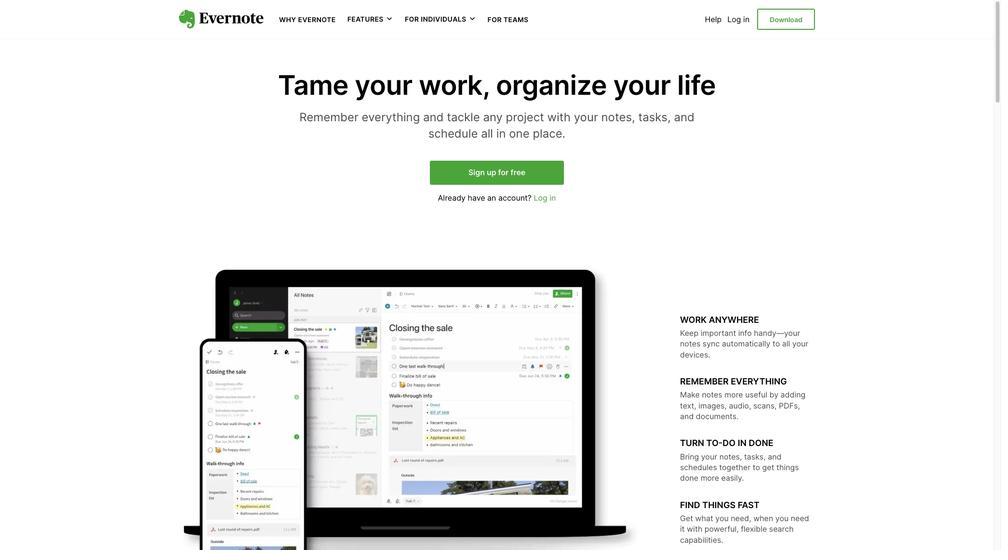 Task type: vqa. For each thing, say whether or not it's contained in the screenshot.
Get Started For Free
no



Task type: describe. For each thing, give the bounding box(es) containing it.
powerful,
[[705, 525, 739, 535]]

1 vertical spatial log
[[534, 193, 547, 203]]

one
[[509, 127, 530, 141]]

things inside turn to-do in done bring your notes, tasks, and schedules together to get things done more easily.
[[777, 463, 799, 473]]

help link
[[705, 14, 722, 24]]

make
[[680, 391, 700, 400]]

it
[[680, 525, 685, 535]]

teams
[[504, 15, 529, 24]]

turn to-do in done bring your notes, tasks, and schedules together to get things done more easily.
[[680, 439, 799, 484]]

already
[[438, 193, 466, 203]]

your inside turn to-do in done bring your notes, tasks, and schedules together to get things done more easily.
[[701, 452, 717, 462]]

individuals
[[421, 15, 466, 23]]

keep
[[680, 329, 699, 338]]

why
[[279, 15, 296, 24]]

for individuals
[[405, 15, 466, 23]]

why evernote link
[[279, 14, 336, 24]]

and inside remember everything make notes more useful by adding text, images, audio, scans, pdfs, and documents.
[[680, 412, 694, 422]]

notes inside "work anywhere keep important info handy—your notes sync automatically to all your devices."
[[680, 339, 701, 349]]

download
[[770, 15, 803, 24]]

in right account?
[[550, 193, 556, 203]]

up
[[487, 168, 496, 178]]

free
[[511, 168, 526, 178]]

by
[[770, 391, 778, 400]]

notes, inside turn to-do in done bring your notes, tasks, and schedules together to get things done more easily.
[[719, 452, 742, 462]]

notes inside remember everything make notes more useful by adding text, images, audio, scans, pdfs, and documents.
[[702, 391, 722, 400]]

0 horizontal spatial log in link
[[534, 193, 556, 203]]

and inside turn to-do in done bring your notes, tasks, and schedules together to get things done more easily.
[[768, 452, 782, 462]]

images,
[[699, 401, 727, 411]]

all inside "work anywhere keep important info handy—your notes sync automatically to all your devices."
[[782, 339, 790, 349]]

get
[[762, 463, 774, 473]]

with inside find things fast get what you need, when you need it with powerful, flexible search capabilities.
[[687, 525, 702, 535]]

sign up for free
[[468, 168, 526, 178]]

together
[[719, 463, 751, 473]]

1 vertical spatial done
[[680, 474, 699, 484]]

in inside 'remember everything and tackle any project with your notes, tasks, and schedule all in one place.'
[[496, 127, 506, 141]]

capabilities.
[[680, 536, 723, 546]]

evernote
[[298, 15, 336, 24]]

for
[[498, 168, 509, 178]]

sync
[[703, 339, 720, 349]]

already have an account? log in
[[438, 193, 556, 203]]

things inside find things fast get what you need, when you need it with powerful, flexible search capabilities.
[[702, 501, 736, 511]]

search
[[769, 525, 794, 535]]

for teams link
[[488, 14, 529, 24]]

any
[[483, 110, 503, 124]]

account?
[[498, 193, 532, 203]]

what
[[695, 514, 713, 524]]

everything for scans,
[[731, 377, 787, 387]]

evernote logo image
[[179, 10, 264, 29]]

why evernote
[[279, 15, 336, 24]]

organize
[[496, 69, 607, 102]]

to inside turn to-do in done bring your notes, tasks, and schedules together to get things done more easily.
[[753, 463, 760, 473]]

tame your work, organize your life
[[278, 69, 716, 102]]



Task type: locate. For each thing, give the bounding box(es) containing it.
everything
[[362, 110, 420, 124], [731, 377, 787, 387]]

1 horizontal spatial everything
[[731, 377, 787, 387]]

adding
[[781, 391, 806, 400]]

for left individuals at the top left of the page
[[405, 15, 419, 23]]

0 vertical spatial to
[[773, 339, 780, 349]]

in
[[743, 14, 750, 24], [496, 127, 506, 141], [550, 193, 556, 203], [738, 439, 747, 449]]

1 vertical spatial notes,
[[719, 452, 742, 462]]

1 vertical spatial notes
[[702, 391, 722, 400]]

evernote ui on desktop and mobile image
[[179, 265, 642, 551]]

log in link right help 'link'
[[727, 14, 750, 24]]

notes down keep
[[680, 339, 701, 349]]

handy—your
[[754, 329, 800, 338]]

1 vertical spatial with
[[687, 525, 702, 535]]

log in link right account?
[[534, 193, 556, 203]]

tasks,
[[638, 110, 671, 124], [744, 452, 766, 462]]

1 vertical spatial more
[[701, 474, 719, 484]]

0 vertical spatial things
[[777, 463, 799, 473]]

your
[[355, 69, 412, 102], [613, 69, 671, 102], [574, 110, 598, 124], [792, 339, 808, 349], [701, 452, 717, 462]]

1 horizontal spatial you
[[775, 514, 789, 524]]

flexible
[[741, 525, 767, 535]]

remember down tame
[[299, 110, 359, 124]]

things
[[777, 463, 799, 473], [702, 501, 736, 511]]

have
[[468, 193, 485, 203]]

0 horizontal spatial for
[[405, 15, 419, 23]]

easily.
[[721, 474, 744, 484]]

done up get
[[749, 439, 773, 449]]

work,
[[419, 69, 490, 102]]

find
[[680, 501, 700, 511]]

for individuals button
[[405, 14, 476, 24]]

1 horizontal spatial all
[[782, 339, 790, 349]]

1 horizontal spatial with
[[687, 525, 702, 535]]

everything for schedule
[[362, 110, 420, 124]]

0 vertical spatial tasks,
[[638, 110, 671, 124]]

for for for individuals
[[405, 15, 419, 23]]

place.
[[533, 127, 566, 141]]

0 vertical spatial more
[[725, 391, 743, 400]]

audio,
[[729, 401, 751, 411]]

0 vertical spatial remember
[[299, 110, 359, 124]]

in right help 'link'
[[743, 14, 750, 24]]

with right 'it'
[[687, 525, 702, 535]]

with inside 'remember everything and tackle any project with your notes, tasks, and schedule all in one place.'
[[547, 110, 571, 124]]

0 vertical spatial done
[[749, 439, 773, 449]]

get
[[680, 514, 693, 524]]

an
[[487, 193, 496, 203]]

things right get
[[777, 463, 799, 473]]

notes,
[[601, 110, 635, 124], [719, 452, 742, 462]]

notes up the images,
[[702, 391, 722, 400]]

0 vertical spatial everything
[[362, 110, 420, 124]]

more
[[725, 391, 743, 400], [701, 474, 719, 484]]

remember inside remember everything make notes more useful by adding text, images, audio, scans, pdfs, and documents.
[[680, 377, 729, 387]]

schedules
[[680, 463, 717, 473]]

scans,
[[753, 401, 777, 411]]

for left teams
[[488, 15, 502, 24]]

schedule
[[428, 127, 478, 141]]

1 vertical spatial everything
[[731, 377, 787, 387]]

remember
[[299, 110, 359, 124], [680, 377, 729, 387]]

log right the help
[[727, 14, 741, 24]]

0 horizontal spatial to
[[753, 463, 760, 473]]

tackle
[[447, 110, 480, 124]]

done
[[749, 439, 773, 449], [680, 474, 699, 484]]

1 vertical spatial to
[[753, 463, 760, 473]]

for for for teams
[[488, 15, 502, 24]]

1 vertical spatial all
[[782, 339, 790, 349]]

more up audio,
[[725, 391, 743, 400]]

to inside "work anywhere keep important info handy—your notes sync automatically to all your devices."
[[773, 339, 780, 349]]

for inside button
[[405, 15, 419, 23]]

0 horizontal spatial all
[[481, 127, 493, 141]]

0 vertical spatial all
[[481, 127, 493, 141]]

need,
[[731, 514, 751, 524]]

all
[[481, 127, 493, 141], [782, 339, 790, 349]]

find things fast get what you need, when you need it with powerful, flexible search capabilities.
[[680, 501, 809, 546]]

and up "schedule"
[[423, 110, 444, 124]]

0 horizontal spatial notes,
[[601, 110, 635, 124]]

0 vertical spatial log in link
[[727, 14, 750, 24]]

1 you from the left
[[715, 514, 729, 524]]

1 vertical spatial remember
[[680, 377, 729, 387]]

more down 'schedules'
[[701, 474, 719, 484]]

0 horizontal spatial done
[[680, 474, 699, 484]]

tame
[[278, 69, 348, 102]]

need
[[791, 514, 809, 524]]

log right account?
[[534, 193, 547, 203]]

project
[[506, 110, 544, 124]]

1 horizontal spatial more
[[725, 391, 743, 400]]

0 vertical spatial notes,
[[601, 110, 635, 124]]

1 horizontal spatial remember
[[680, 377, 729, 387]]

1 horizontal spatial to
[[773, 339, 780, 349]]

1 horizontal spatial things
[[777, 463, 799, 473]]

and up get
[[768, 452, 782, 462]]

when
[[753, 514, 773, 524]]

0 horizontal spatial remember
[[299, 110, 359, 124]]

remember up make
[[680, 377, 729, 387]]

done down 'schedules'
[[680, 474, 699, 484]]

0 horizontal spatial log
[[534, 193, 547, 203]]

everything inside remember everything make notes more useful by adding text, images, audio, scans, pdfs, and documents.
[[731, 377, 787, 387]]

0 horizontal spatial more
[[701, 474, 719, 484]]

log in
[[727, 14, 750, 24]]

documents.
[[696, 412, 739, 422]]

1 horizontal spatial log
[[727, 14, 741, 24]]

to
[[773, 339, 780, 349], [753, 463, 760, 473]]

1 horizontal spatial done
[[749, 439, 773, 449]]

0 vertical spatial notes
[[680, 339, 701, 349]]

in down any
[[496, 127, 506, 141]]

for teams
[[488, 15, 529, 24]]

remember for remember everything and tackle any project with your notes, tasks, and schedule all in one place.
[[299, 110, 359, 124]]

tasks, inside 'remember everything and tackle any project with your notes, tasks, and schedule all in one place.'
[[638, 110, 671, 124]]

0 vertical spatial log
[[727, 14, 741, 24]]

you up powerful,
[[715, 514, 729, 524]]

1 vertical spatial tasks,
[[744, 452, 766, 462]]

help
[[705, 14, 722, 24]]

features
[[347, 15, 384, 23]]

notes, inside 'remember everything and tackle any project with your notes, tasks, and schedule all in one place.'
[[601, 110, 635, 124]]

text,
[[680, 401, 696, 411]]

notes
[[680, 339, 701, 349], [702, 391, 722, 400]]

info
[[738, 329, 752, 338]]

in right do
[[738, 439, 747, 449]]

things up what
[[702, 501, 736, 511]]

0 horizontal spatial notes
[[680, 339, 701, 349]]

tasks, inside turn to-do in done bring your notes, tasks, and schedules together to get things done more easily.
[[744, 452, 766, 462]]

your inside "work anywhere keep important info handy—your notes sync automatically to all your devices."
[[792, 339, 808, 349]]

0 horizontal spatial you
[[715, 514, 729, 524]]

all inside 'remember everything and tackle any project with your notes, tasks, and schedule all in one place.'
[[481, 127, 493, 141]]

devices.
[[680, 350, 710, 360]]

and down text,
[[680, 412, 694, 422]]

all down any
[[481, 127, 493, 141]]

0 horizontal spatial with
[[547, 110, 571, 124]]

features button
[[347, 14, 393, 24]]

more inside turn to-do in done bring your notes, tasks, and schedules together to get things done more easily.
[[701, 474, 719, 484]]

everything inside 'remember everything and tackle any project with your notes, tasks, and schedule all in one place.'
[[362, 110, 420, 124]]

to down handy—your
[[773, 339, 780, 349]]

anywhere
[[709, 315, 759, 325]]

you
[[715, 514, 729, 524], [775, 514, 789, 524]]

with up place.
[[547, 110, 571, 124]]

1 horizontal spatial notes,
[[719, 452, 742, 462]]

your inside 'remember everything and tackle any project with your notes, tasks, and schedule all in one place.'
[[574, 110, 598, 124]]

in inside turn to-do in done bring your notes, tasks, and schedules together to get things done more easily.
[[738, 439, 747, 449]]

do
[[723, 439, 736, 449]]

fast
[[738, 501, 760, 511]]

1 horizontal spatial tasks,
[[744, 452, 766, 462]]

remember for remember everything make notes more useful by adding text, images, audio, scans, pdfs, and documents.
[[680, 377, 729, 387]]

all down handy—your
[[782, 339, 790, 349]]

automatically
[[722, 339, 770, 349]]

log
[[727, 14, 741, 24], [534, 193, 547, 203]]

1 horizontal spatial for
[[488, 15, 502, 24]]

bring
[[680, 452, 699, 462]]

remember everything and tackle any project with your notes, tasks, and schedule all in one place.
[[299, 110, 695, 141]]

life
[[677, 69, 716, 102]]

to left get
[[753, 463, 760, 473]]

0 vertical spatial with
[[547, 110, 571, 124]]

0 horizontal spatial things
[[702, 501, 736, 511]]

work anywhere keep important info handy—your notes sync automatically to all your devices.
[[680, 315, 808, 360]]

0 horizontal spatial everything
[[362, 110, 420, 124]]

turn
[[680, 439, 704, 449]]

work
[[680, 315, 707, 325]]

1 vertical spatial log in link
[[534, 193, 556, 203]]

0 horizontal spatial tasks,
[[638, 110, 671, 124]]

remember inside 'remember everything and tackle any project with your notes, tasks, and schedule all in one place.'
[[299, 110, 359, 124]]

1 horizontal spatial notes
[[702, 391, 722, 400]]

download link
[[757, 9, 815, 30]]

1 vertical spatial things
[[702, 501, 736, 511]]

pdfs,
[[779, 401, 800, 411]]

with
[[547, 110, 571, 124], [687, 525, 702, 535]]

important
[[701, 329, 736, 338]]

for
[[405, 15, 419, 23], [488, 15, 502, 24]]

useful
[[745, 391, 767, 400]]

more inside remember everything make notes more useful by adding text, images, audio, scans, pdfs, and documents.
[[725, 391, 743, 400]]

2 you from the left
[[775, 514, 789, 524]]

and
[[423, 110, 444, 124], [674, 110, 695, 124], [680, 412, 694, 422], [768, 452, 782, 462]]

log in link
[[727, 14, 750, 24], [534, 193, 556, 203]]

and down life
[[674, 110, 695, 124]]

sign
[[468, 168, 485, 178]]

remember everything make notes more useful by adding text, images, audio, scans, pdfs, and documents.
[[680, 377, 806, 422]]

to-
[[706, 439, 723, 449]]

1 horizontal spatial log in link
[[727, 14, 750, 24]]

sign up for free link
[[430, 161, 564, 185]]

you up search
[[775, 514, 789, 524]]



